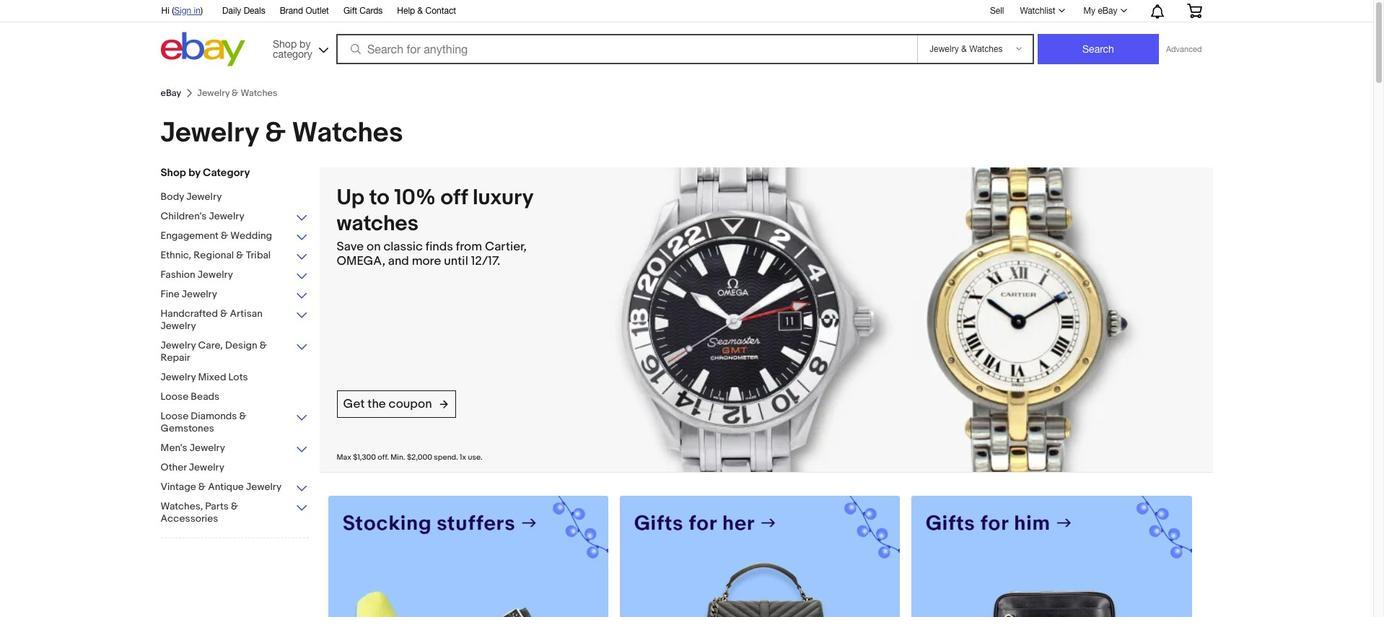 Task type: vqa. For each thing, say whether or not it's contained in the screenshot.
months corresponding to 1992
no



Task type: describe. For each thing, give the bounding box(es) containing it.
get
[[343, 397, 365, 411]]

daily
[[222, 6, 241, 16]]

1x
[[460, 453, 466, 462]]

jewelry down the regional
[[198, 269, 233, 281]]

vintage
[[161, 481, 196, 493]]

loose beads link
[[161, 391, 309, 404]]

none text field inside jewelry & watches main content
[[620, 496, 901, 617]]

help
[[397, 6, 415, 16]]

jewelry & watches
[[161, 116, 403, 150]]

help & contact
[[397, 6, 456, 16]]

shop for shop by category
[[273, 38, 297, 49]]

jewelry down repair
[[161, 371, 196, 383]]

up to 10% off luxury watches save on classic finds from cartier, omega, and more until 12/17.
[[337, 185, 533, 269]]

jewelry down other jewelry link on the left of page
[[246, 481, 282, 493]]

ebay inside account navigation
[[1098, 6, 1118, 16]]

gemstones
[[161, 422, 214, 435]]

watches, parts & accessories button
[[161, 500, 309, 526]]

jewelry care, design & repair button
[[161, 339, 309, 365]]

in
[[194, 6, 201, 16]]

from
[[456, 240, 482, 254]]

1 loose from the top
[[161, 391, 189, 403]]

my ebay
[[1084, 6, 1118, 16]]

shop by category button
[[266, 32, 331, 63]]

ethnic,
[[161, 249, 191, 261]]

parts
[[205, 500, 229, 513]]

Search for anything text field
[[339, 35, 915, 63]]

watchlist
[[1020, 6, 1056, 16]]

other
[[161, 461, 187, 474]]

repair
[[161, 352, 190, 364]]

on
[[367, 240, 381, 254]]

up to 10% off luxury watches image
[[588, 167, 1213, 472]]

more
[[412, 254, 441, 269]]

other jewelry link
[[161, 461, 309, 475]]

contact
[[426, 6, 456, 16]]

hi ( sign in )
[[161, 6, 203, 16]]

jewelry up repair
[[161, 320, 196, 332]]

jewelry down gemstones on the left bottom of page
[[190, 442, 225, 454]]

accessories
[[161, 513, 218, 525]]

12/17.
[[471, 254, 501, 269]]

body
[[161, 191, 184, 203]]

care,
[[198, 339, 223, 352]]

tribal
[[246, 249, 271, 261]]

sell
[[990, 6, 1005, 16]]

min.
[[391, 453, 405, 462]]

omega,
[[337, 254, 385, 269]]

gifts for him image
[[912, 496, 1193, 617]]

off.
[[378, 453, 389, 462]]

finds
[[426, 240, 453, 254]]

account navigation
[[153, 0, 1213, 22]]

off
[[441, 185, 468, 211]]

category
[[273, 48, 312, 60]]

handcrafted
[[161, 308, 218, 320]]

men's jewelry button
[[161, 442, 309, 456]]

to
[[369, 185, 390, 211]]

sell link
[[984, 6, 1011, 16]]

until
[[444, 254, 468, 269]]

classic
[[384, 240, 423, 254]]

children's jewelry button
[[161, 210, 309, 224]]

jewelry down body jewelry link
[[209, 210, 244, 222]]

save
[[337, 240, 364, 254]]

10%
[[394, 185, 436, 211]]

children's
[[161, 210, 207, 222]]

engagement & wedding button
[[161, 230, 309, 243]]

loose diamonds & gemstones button
[[161, 410, 309, 436]]

jewelry & watches main content
[[149, 82, 1225, 617]]

ebay inside jewelry & watches main content
[[161, 87, 181, 99]]

and
[[388, 254, 409, 269]]

fine
[[161, 288, 180, 300]]

the
[[368, 397, 386, 411]]

daily deals
[[222, 6, 265, 16]]

get the coupon link
[[337, 390, 456, 418]]

gift cards
[[344, 6, 383, 16]]

wedding
[[231, 230, 272, 242]]

by for category
[[300, 38, 311, 49]]

brand outlet link
[[280, 4, 329, 19]]

watches
[[337, 211, 419, 237]]

jewelry up shop by category
[[161, 116, 259, 150]]



Task type: locate. For each thing, give the bounding box(es) containing it.
cards
[[360, 6, 383, 16]]

none submit inside shop by category banner
[[1038, 34, 1159, 64]]

watches
[[292, 116, 403, 150]]

2 loose from the top
[[161, 410, 189, 422]]

by inside jewelry & watches main content
[[189, 166, 200, 180]]

0 vertical spatial ebay
[[1098, 6, 1118, 16]]

None submit
[[1038, 34, 1159, 64]]

jewelry down shop by category
[[186, 191, 222, 203]]

1 horizontal spatial shop
[[273, 38, 297, 49]]

loose
[[161, 391, 189, 403], [161, 410, 189, 422]]

jewelry left care,
[[161, 339, 196, 352]]

diamonds
[[191, 410, 237, 422]]

shop for shop by category
[[161, 166, 186, 180]]

ebay link
[[161, 87, 181, 99]]

outlet
[[306, 6, 329, 16]]

shop down the brand
[[273, 38, 297, 49]]

shop inside jewelry & watches main content
[[161, 166, 186, 180]]

spend.
[[434, 453, 458, 462]]

1 vertical spatial by
[[189, 166, 200, 180]]

by down brand outlet link at left top
[[300, 38, 311, 49]]

by
[[300, 38, 311, 49], [189, 166, 200, 180]]

design
[[225, 339, 258, 352]]

&
[[418, 6, 423, 16], [265, 116, 286, 150], [221, 230, 228, 242], [236, 249, 244, 261], [220, 308, 228, 320], [260, 339, 267, 352], [239, 410, 247, 422], [198, 481, 206, 493], [231, 500, 238, 513]]

1 none text field from the left
[[328, 496, 609, 617]]

by left category
[[189, 166, 200, 180]]

0 horizontal spatial shop
[[161, 166, 186, 180]]

0 horizontal spatial ebay
[[161, 87, 181, 99]]

1 vertical spatial ebay
[[161, 87, 181, 99]]

)
[[201, 6, 203, 16]]

0 vertical spatial loose
[[161, 391, 189, 403]]

deals
[[244, 6, 265, 16]]

category
[[203, 166, 250, 180]]

1 vertical spatial loose
[[161, 410, 189, 422]]

jewelry
[[161, 116, 259, 150], [186, 191, 222, 203], [209, 210, 244, 222], [198, 269, 233, 281], [182, 288, 217, 300], [161, 320, 196, 332], [161, 339, 196, 352], [161, 371, 196, 383], [190, 442, 225, 454], [189, 461, 224, 474], [246, 481, 282, 493]]

daily deals link
[[222, 4, 265, 19]]

your shopping cart image
[[1186, 4, 1203, 18]]

hi
[[161, 6, 170, 16]]

none text field stocking stuffers
[[328, 496, 609, 617]]

1 horizontal spatial none text field
[[912, 496, 1193, 617]]

vintage & antique jewelry button
[[161, 481, 309, 495]]

brand outlet
[[280, 6, 329, 16]]

1 horizontal spatial ebay
[[1098, 6, 1118, 16]]

sign in link
[[174, 6, 201, 16]]

jewelry mixed lots link
[[161, 371, 309, 385]]

(
[[172, 6, 174, 16]]

engagement
[[161, 230, 219, 242]]

2 none text field from the left
[[912, 496, 1193, 617]]

& inside account navigation
[[418, 6, 423, 16]]

1 vertical spatial shop
[[161, 166, 186, 180]]

get the coupon
[[343, 397, 432, 411]]

fashion
[[161, 269, 195, 281]]

advanced link
[[1159, 35, 1210, 64]]

shop by category
[[273, 38, 312, 60]]

my
[[1084, 6, 1096, 16]]

mixed
[[198, 371, 226, 383]]

ethnic, regional & tribal button
[[161, 249, 309, 263]]

None text field
[[620, 496, 901, 617]]

jewelry up handcrafted
[[182, 288, 217, 300]]

gift
[[344, 6, 357, 16]]

1 horizontal spatial by
[[300, 38, 311, 49]]

shop up body
[[161, 166, 186, 180]]

by for category
[[189, 166, 200, 180]]

luxury
[[473, 185, 533, 211]]

$1,300
[[353, 453, 376, 462]]

handcrafted & artisan jewelry button
[[161, 308, 309, 334]]

sign
[[174, 6, 192, 16]]

0 horizontal spatial none text field
[[328, 496, 609, 617]]

by inside shop by category
[[300, 38, 311, 49]]

brand
[[280, 6, 303, 16]]

my ebay link
[[1076, 2, 1134, 19]]

watchlist link
[[1012, 2, 1072, 19]]

beads
[[191, 391, 220, 403]]

gift cards link
[[344, 4, 383, 19]]

coupon
[[389, 397, 432, 411]]

loose up men's in the left of the page
[[161, 410, 189, 422]]

shop inside shop by category
[[273, 38, 297, 49]]

0 horizontal spatial by
[[189, 166, 200, 180]]

gifts for her image
[[620, 496, 901, 617]]

help & contact link
[[397, 4, 456, 19]]

None text field
[[328, 496, 609, 617], [912, 496, 1193, 617]]

advanced
[[1167, 45, 1202, 53]]

max $1,300 off. min. $2,000 spend. 1x use.
[[337, 453, 483, 462]]

up
[[337, 185, 365, 211]]

shop
[[273, 38, 297, 49], [161, 166, 186, 180]]

watches,
[[161, 500, 203, 513]]

artisan
[[230, 308, 263, 320]]

0 vertical spatial by
[[300, 38, 311, 49]]

jewelry up antique
[[189, 461, 224, 474]]

body jewelry link
[[161, 191, 309, 204]]

antique
[[208, 481, 244, 493]]

max
[[337, 453, 351, 462]]

cartier,
[[485, 240, 527, 254]]

men's
[[161, 442, 187, 454]]

shop by category banner
[[153, 0, 1213, 70]]

loose left beads
[[161, 391, 189, 403]]

shop by category
[[161, 166, 250, 180]]

body jewelry children's jewelry engagement & wedding ethnic, regional & tribal fashion jewelry fine jewelry handcrafted & artisan jewelry jewelry care, design & repair jewelry mixed lots loose beads loose diamonds & gemstones men's jewelry other jewelry vintage & antique jewelry watches, parts & accessories
[[161, 191, 282, 525]]

none text field gifts for him
[[912, 496, 1193, 617]]

stocking stuffers image
[[328, 496, 609, 617]]

fashion jewelry button
[[161, 269, 309, 282]]

lots
[[229, 371, 248, 383]]

use.
[[468, 453, 483, 462]]

0 vertical spatial shop
[[273, 38, 297, 49]]



